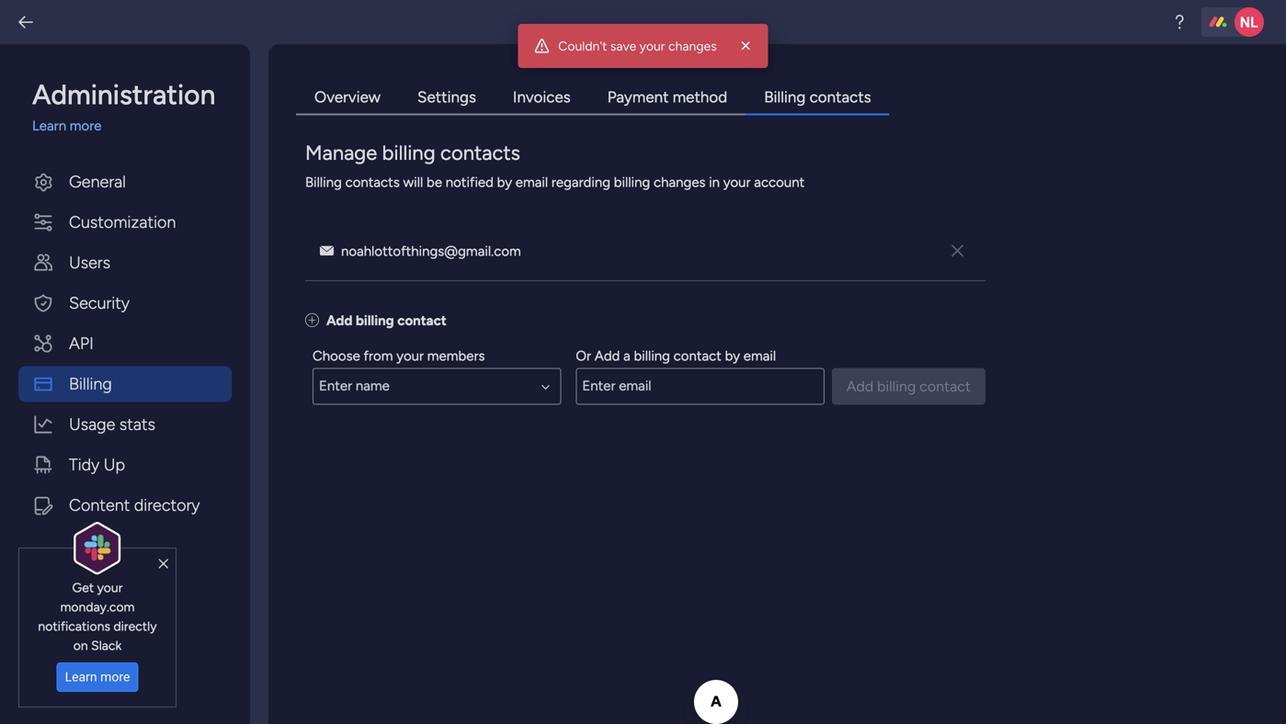 Task type: locate. For each thing, give the bounding box(es) containing it.
by up enter email text box
[[725, 348, 740, 365]]

dapulse x slim image
[[952, 243, 964, 260], [159, 556, 168, 573]]

changes
[[668, 38, 717, 54], [654, 174, 706, 191]]

your right the save
[[640, 38, 665, 54]]

email inside 'manage billing contacts billing contacts will be notified by email regarding billing changes in your account'
[[516, 174, 548, 191]]

back to workspace image
[[17, 13, 35, 31]]

0 horizontal spatial email
[[516, 174, 548, 191]]

billing down manage
[[305, 174, 342, 191]]

from
[[364, 348, 393, 365]]

billing inside "billing contacts" link
[[764, 88, 806, 107]]

0 horizontal spatial add
[[326, 313, 353, 329]]

0 vertical spatial learn
[[32, 118, 66, 134]]

1 horizontal spatial dapulse x slim image
[[952, 243, 964, 260]]

learn down the 'on'
[[65, 670, 97, 685]]

2 horizontal spatial billing
[[764, 88, 806, 107]]

stats
[[119, 415, 155, 434]]

1 vertical spatial email
[[744, 348, 776, 365]]

None text field
[[313, 368, 561, 405]]

2 vertical spatial billing
[[69, 374, 112, 394]]

0 horizontal spatial contact
[[397, 313, 447, 329]]

add right dapulse plus image
[[326, 313, 353, 329]]

more down slack
[[100, 670, 130, 685]]

0 horizontal spatial billing
[[69, 374, 112, 394]]

0 vertical spatial by
[[497, 174, 512, 191]]

your right from
[[397, 348, 424, 365]]

add
[[326, 313, 353, 329], [595, 348, 620, 365]]

1 vertical spatial dapulse x slim image
[[159, 556, 168, 573]]

your
[[640, 38, 665, 54], [723, 174, 751, 191], [397, 348, 424, 365], [97, 580, 123, 596]]

administration learn more
[[32, 78, 216, 134]]

1 horizontal spatial by
[[725, 348, 740, 365]]

contacts
[[810, 88, 871, 107], [440, 141, 520, 165], [345, 174, 400, 191]]

get
[[72, 580, 94, 596]]

billing for billing contacts
[[764, 88, 806, 107]]

monday.com
[[60, 599, 135, 615]]

more
[[70, 118, 102, 134], [100, 670, 130, 685]]

changes inside couldn't save your changes alert
[[668, 38, 717, 54]]

invoices
[[513, 88, 571, 107]]

settings link
[[399, 81, 495, 115]]

billing
[[764, 88, 806, 107], [305, 174, 342, 191], [69, 374, 112, 394]]

billing right method
[[764, 88, 806, 107]]

contact up choose from your members
[[397, 313, 447, 329]]

your inside 'get your monday.com notifications directly on slack'
[[97, 580, 123, 596]]

0 vertical spatial billing
[[764, 88, 806, 107]]

be
[[427, 174, 442, 191]]

couldn't save your changes alert
[[518, 24, 768, 68]]

add left a
[[595, 348, 620, 365]]

0 vertical spatial add
[[326, 313, 353, 329]]

2 horizontal spatial contacts
[[810, 88, 871, 107]]

more down administration
[[70, 118, 102, 134]]

email left regarding
[[516, 174, 548, 191]]

overview link
[[296, 81, 399, 115]]

0 vertical spatial more
[[70, 118, 102, 134]]

api button
[[18, 326, 232, 362]]

1 horizontal spatial contacts
[[440, 141, 520, 165]]

2 vertical spatial contacts
[[345, 174, 400, 191]]

1 horizontal spatial email
[[744, 348, 776, 365]]

email up enter email text box
[[744, 348, 776, 365]]

learn down administration
[[32, 118, 66, 134]]

more inside button
[[100, 670, 130, 685]]

or
[[576, 348, 591, 365]]

account
[[754, 174, 805, 191]]

on
[[73, 638, 88, 654]]

choose from your members
[[313, 348, 485, 365]]

1 vertical spatial learn
[[65, 670, 97, 685]]

0 vertical spatial changes
[[668, 38, 717, 54]]

by right notified
[[497, 174, 512, 191]]

content directory button
[[18, 488, 232, 524]]

contact up enter email text box
[[674, 348, 722, 365]]

will
[[403, 174, 423, 191]]

1 vertical spatial changes
[[654, 174, 706, 191]]

manage
[[305, 141, 377, 165]]

general button
[[18, 164, 232, 200]]

contact
[[397, 313, 447, 329], [674, 348, 722, 365]]

billing up usage
[[69, 374, 112, 394]]

0 vertical spatial email
[[516, 174, 548, 191]]

tidy
[[69, 455, 100, 475]]

your right in
[[723, 174, 751, 191]]

your inside 'manage billing contacts billing contacts will be notified by email regarding billing changes in your account'
[[723, 174, 751, 191]]

api
[[69, 334, 94, 354]]

1 horizontal spatial billing
[[305, 174, 342, 191]]

billing inside billing button
[[69, 374, 112, 394]]

1 vertical spatial billing
[[305, 174, 342, 191]]

regarding
[[552, 174, 611, 191]]

1 vertical spatial by
[[725, 348, 740, 365]]

tidy up
[[69, 455, 125, 475]]

changes up method
[[668, 38, 717, 54]]

0 horizontal spatial by
[[497, 174, 512, 191]]

email
[[516, 174, 548, 191], [744, 348, 776, 365]]

learn
[[32, 118, 66, 134], [65, 670, 97, 685]]

0 vertical spatial dapulse x slim image
[[952, 243, 964, 260]]

billing
[[382, 141, 436, 165], [614, 174, 650, 191], [356, 313, 394, 329], [634, 348, 670, 365]]

1 vertical spatial contact
[[674, 348, 722, 365]]

usage stats
[[69, 415, 155, 434]]

your up monday.com
[[97, 580, 123, 596]]

1 horizontal spatial add
[[595, 348, 620, 365]]

0 vertical spatial contact
[[397, 313, 447, 329]]

1 vertical spatial more
[[100, 670, 130, 685]]

your inside alert
[[640, 38, 665, 54]]

get your monday.com notifications directly on slack
[[38, 580, 157, 654]]

choose
[[313, 348, 360, 365]]

1 horizontal spatial contact
[[674, 348, 722, 365]]

v2 email image
[[320, 243, 334, 260]]

overview
[[314, 88, 381, 107]]

notifications
[[38, 619, 110, 634]]

usage stats button
[[18, 407, 232, 443]]

payment
[[608, 88, 669, 107]]

changes left in
[[654, 174, 706, 191]]

notified
[[446, 174, 494, 191]]

members
[[427, 348, 485, 365]]

by
[[497, 174, 512, 191], [725, 348, 740, 365]]

content
[[69, 496, 130, 515]]



Task type: vqa. For each thing, say whether or not it's contained in the screenshot.
topmost Learn
yes



Task type: describe. For each thing, give the bounding box(es) containing it.
general
[[69, 172, 126, 192]]

billing for billing
[[69, 374, 112, 394]]

save
[[610, 38, 637, 54]]

close image
[[737, 37, 756, 55]]

by inside 'manage billing contacts billing contacts will be notified by email regarding billing changes in your account'
[[497, 174, 512, 191]]

payment method link
[[589, 81, 746, 115]]

billing up from
[[356, 313, 394, 329]]

users button
[[18, 245, 232, 281]]

directory
[[134, 496, 200, 515]]

learn more
[[65, 670, 130, 685]]

learn inside button
[[65, 670, 97, 685]]

noah lott image
[[1235, 7, 1264, 37]]

more inside 'administration learn more'
[[70, 118, 102, 134]]

slack
[[91, 638, 122, 654]]

billing contacts link
[[746, 81, 890, 115]]

payment method
[[608, 88, 728, 107]]

usage
[[69, 415, 115, 434]]

customization button
[[18, 205, 232, 240]]

method
[[673, 88, 728, 107]]

billing up 'will'
[[382, 141, 436, 165]]

1 vertical spatial add
[[595, 348, 620, 365]]

billing contacts
[[764, 88, 871, 107]]

changes inside 'manage billing contacts billing contacts will be notified by email regarding billing changes in your account'
[[654, 174, 706, 191]]

learn more button
[[57, 663, 138, 692]]

0 horizontal spatial dapulse x slim image
[[159, 556, 168, 573]]

billing right regarding
[[614, 174, 650, 191]]

or add a billing contact by email
[[576, 348, 776, 365]]

a
[[624, 348, 631, 365]]

dapulse plus image
[[305, 313, 319, 329]]

1 vertical spatial contacts
[[440, 141, 520, 165]]

administration
[[32, 78, 216, 111]]

in
[[709, 174, 720, 191]]

add billing contact
[[326, 313, 447, 329]]

0 vertical spatial contacts
[[810, 88, 871, 107]]

0 horizontal spatial contacts
[[345, 174, 400, 191]]

directly
[[114, 619, 157, 634]]

settings
[[417, 88, 476, 107]]

billing right a
[[634, 348, 670, 365]]

help image
[[1171, 13, 1189, 31]]

security button
[[18, 286, 232, 321]]

security
[[69, 293, 130, 313]]

couldn't
[[558, 38, 607, 54]]

Enter name text field
[[313, 368, 561, 405]]

billing inside 'manage billing contacts billing contacts will be notified by email regarding billing changes in your account'
[[305, 174, 342, 191]]

noahlottofthings@gmail.com
[[341, 243, 521, 260]]

content directory
[[69, 496, 200, 515]]

billing button
[[18, 366, 232, 402]]

manage billing contacts billing contacts will be notified by email regarding billing changes in your account
[[305, 141, 805, 191]]

couldn't save your changes
[[558, 38, 717, 54]]

invoices link
[[495, 81, 589, 115]]

customization
[[69, 212, 176, 232]]

learn more link
[[32, 116, 232, 137]]

Enter email text field
[[576, 368, 825, 405]]

users
[[69, 253, 110, 273]]

tidy up button
[[18, 447, 232, 483]]

up
[[104, 455, 125, 475]]

learn inside 'administration learn more'
[[32, 118, 66, 134]]



